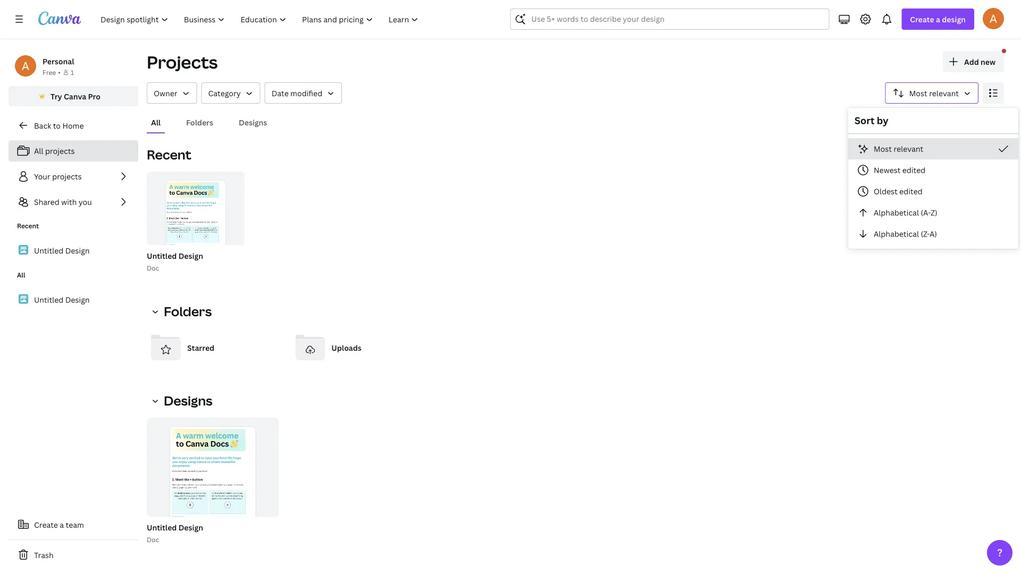 Task type: vqa. For each thing, say whether or not it's contained in the screenshot.
'Large company' Option
no



Task type: locate. For each thing, give the bounding box(es) containing it.
relevant
[[929, 88, 959, 98], [894, 144, 924, 154]]

1 doc from the top
[[147, 264, 159, 272]]

0 horizontal spatial most
[[874, 144, 892, 154]]

projects inside your projects link
[[52, 172, 82, 182]]

shared
[[34, 197, 59, 207]]

1 vertical spatial a
[[60, 520, 64, 530]]

create a design
[[910, 14, 966, 24]]

folders
[[186, 117, 213, 127], [164, 303, 212, 320]]

0 vertical spatial designs
[[239, 117, 267, 127]]

your projects link
[[9, 166, 138, 187]]

create left team
[[34, 520, 58, 530]]

0 vertical spatial untitled design
[[34, 246, 90, 256]]

edited up alphabetical (a-z)
[[900, 186, 923, 197]]

0 vertical spatial all
[[151, 117, 161, 127]]

0 horizontal spatial relevant
[[894, 144, 924, 154]]

a for design
[[936, 14, 940, 24]]

1 horizontal spatial relevant
[[929, 88, 959, 98]]

back
[[34, 120, 51, 131]]

0 vertical spatial edited
[[903, 165, 926, 175]]

shared with you link
[[9, 191, 138, 213]]

2 untitled design doc from the top
[[147, 523, 203, 544]]

untitled design doc for 1st untitled design button from the top
[[147, 251, 203, 272]]

most
[[909, 88, 927, 98], [874, 144, 892, 154]]

a inside "create a team" button
[[60, 520, 64, 530]]

alphabetical
[[874, 208, 919, 218], [874, 229, 919, 239]]

folders inside button
[[186, 117, 213, 127]]

untitled design doc
[[147, 251, 203, 272], [147, 523, 203, 544]]

2 untitled design button from the top
[[147, 522, 203, 535]]

1 vertical spatial projects
[[52, 172, 82, 182]]

0 horizontal spatial recent
[[17, 222, 39, 230]]

most relevant button
[[848, 138, 1019, 160]]

1 untitled design doc from the top
[[147, 251, 203, 272]]

designs inside button
[[239, 117, 267, 127]]

untitled design
[[34, 246, 90, 256], [34, 295, 90, 305]]

1 horizontal spatial all
[[34, 146, 43, 156]]

relevant up the newest edited
[[894, 144, 924, 154]]

to
[[53, 120, 61, 131]]

folders inside dropdown button
[[164, 303, 212, 320]]

all button
[[147, 112, 165, 132]]

Search search field
[[532, 9, 808, 29]]

folders up the starred
[[164, 303, 212, 320]]

folders button
[[182, 112, 218, 132]]

z)
[[931, 208, 938, 218]]

owner
[[154, 88, 177, 98]]

trash link
[[9, 545, 138, 566]]

untitled design button
[[147, 249, 203, 263], [147, 522, 203, 535]]

list
[[9, 140, 138, 213]]

untitled
[[34, 246, 63, 256], [147, 251, 177, 261], [34, 295, 63, 305], [147, 523, 177, 533]]

0 horizontal spatial create
[[34, 520, 58, 530]]

add new
[[964, 57, 996, 67]]

1 vertical spatial untitled design
[[34, 295, 90, 305]]

projects
[[45, 146, 75, 156], [52, 172, 82, 182]]

all inside list
[[34, 146, 43, 156]]

doc
[[147, 264, 159, 272], [147, 536, 159, 544]]

a inside create a design dropdown button
[[936, 14, 940, 24]]

free •
[[43, 68, 61, 77]]

projects down back to home in the top left of the page
[[45, 146, 75, 156]]

1 vertical spatial designs
[[164, 392, 212, 410]]

oldest edited option
[[848, 181, 1019, 202]]

1 vertical spatial untitled design button
[[147, 522, 203, 535]]

add new button
[[943, 51, 1004, 72]]

0 horizontal spatial all
[[17, 271, 25, 280]]

(z-
[[921, 229, 930, 239]]

projects for all projects
[[45, 146, 75, 156]]

your projects
[[34, 172, 82, 182]]

1 vertical spatial edited
[[900, 186, 923, 197]]

2 alphabetical from the top
[[874, 229, 919, 239]]

1 vertical spatial untitled design doc
[[147, 523, 203, 544]]

None search field
[[510, 9, 829, 30]]

1 vertical spatial untitled design link
[[9, 289, 138, 311]]

0 vertical spatial relevant
[[929, 88, 959, 98]]

edited for newest edited
[[903, 165, 926, 175]]

most relevant up the newest edited
[[874, 144, 924, 154]]

0 vertical spatial projects
[[45, 146, 75, 156]]

alphabetical down alphabetical (a-z)
[[874, 229, 919, 239]]

1 horizontal spatial a
[[936, 14, 940, 24]]

edited inside option
[[900, 186, 923, 197]]

personal
[[43, 56, 74, 66]]

recent
[[147, 146, 191, 163], [17, 222, 39, 230]]

0 vertical spatial folders
[[186, 117, 213, 127]]

create a team
[[34, 520, 84, 530]]

recent down all button
[[147, 146, 191, 163]]

newest edited option
[[848, 160, 1019, 181]]

trash
[[34, 550, 54, 560]]

modified
[[290, 88, 322, 98]]

a left team
[[60, 520, 64, 530]]

oldest edited
[[874, 186, 923, 197]]

0 vertical spatial recent
[[147, 146, 191, 163]]

sort by
[[855, 114, 889, 127]]

create inside create a design dropdown button
[[910, 14, 934, 24]]

1 vertical spatial most relevant
[[874, 144, 924, 154]]

all inside button
[[151, 117, 161, 127]]

untitled design link
[[9, 239, 138, 262], [9, 289, 138, 311]]

untitled design doc for second untitled design button
[[147, 523, 203, 544]]

1 horizontal spatial designs
[[239, 117, 267, 127]]

projects for your projects
[[52, 172, 82, 182]]

1 vertical spatial doc
[[147, 536, 159, 544]]

create for create a design
[[910, 14, 934, 24]]

most relevant option
[[848, 138, 1019, 160]]

1 horizontal spatial create
[[910, 14, 934, 24]]

design
[[65, 246, 90, 256], [179, 251, 203, 261], [65, 295, 90, 305], [179, 523, 203, 533]]

1 vertical spatial alphabetical
[[874, 229, 919, 239]]

alphabetical (a-z) option
[[848, 202, 1019, 223]]

1 vertical spatial recent
[[17, 222, 39, 230]]

uploads
[[332, 343, 362, 353]]

0 vertical spatial a
[[936, 14, 940, 24]]

2 horizontal spatial all
[[151, 117, 161, 127]]

edited inside 'option'
[[903, 165, 926, 175]]

sort by list box
[[848, 138, 1019, 245]]

2 untitled design link from the top
[[9, 289, 138, 311]]

designs inside dropdown button
[[164, 392, 212, 410]]

try canva pro button
[[9, 86, 138, 106]]

0 vertical spatial doc
[[147, 264, 159, 272]]

1
[[71, 68, 74, 77]]

0 vertical spatial most
[[909, 88, 927, 98]]

0 horizontal spatial designs
[[164, 392, 212, 410]]

projects
[[147, 51, 218, 74]]

recent down shared at left top
[[17, 222, 39, 230]]

create left design
[[910, 14, 934, 24]]

a
[[936, 14, 940, 24], [60, 520, 64, 530]]

most relevant
[[909, 88, 959, 98], [874, 144, 924, 154]]

team
[[66, 520, 84, 530]]

designs
[[239, 117, 267, 127], [164, 392, 212, 410]]

create
[[910, 14, 934, 24], [34, 520, 58, 530]]

folders down category
[[186, 117, 213, 127]]

edited for oldest edited
[[900, 186, 923, 197]]

1 horizontal spatial most
[[909, 88, 927, 98]]

alphabetical down oldest edited
[[874, 208, 919, 218]]

1 vertical spatial relevant
[[894, 144, 924, 154]]

0 horizontal spatial a
[[60, 520, 64, 530]]

shared with you
[[34, 197, 92, 207]]

most relevant inside 'button'
[[874, 144, 924, 154]]

a left design
[[936, 14, 940, 24]]

Date modified button
[[265, 82, 342, 104]]

edited
[[903, 165, 926, 175], [900, 186, 923, 197]]

projects right your
[[52, 172, 82, 182]]

all
[[151, 117, 161, 127], [34, 146, 43, 156], [17, 271, 25, 280]]

1 alphabetical from the top
[[874, 208, 919, 218]]

relevant down add new dropdown button
[[929, 88, 959, 98]]

new
[[981, 57, 996, 67]]

0 vertical spatial create
[[910, 14, 934, 24]]

back to home link
[[9, 115, 138, 136]]

1 vertical spatial most
[[874, 144, 892, 154]]

0 vertical spatial most relevant
[[909, 88, 959, 98]]

try
[[51, 91, 62, 101]]

0 vertical spatial alphabetical
[[874, 208, 919, 218]]

0 vertical spatial untitled design button
[[147, 249, 203, 263]]

alphabetical (z-a) button
[[848, 223, 1019, 245]]

date modified
[[272, 88, 322, 98]]

1 vertical spatial folders
[[164, 303, 212, 320]]

projects inside all projects link
[[45, 146, 75, 156]]

most relevant down add new dropdown button
[[909, 88, 959, 98]]

alphabetical for alphabetical (z-a)
[[874, 229, 919, 239]]

with
[[61, 197, 77, 207]]

1 vertical spatial create
[[34, 520, 58, 530]]

by
[[877, 114, 889, 127]]

all projects link
[[9, 140, 138, 162]]

date
[[272, 88, 289, 98]]

1 vertical spatial all
[[34, 146, 43, 156]]

edited up oldest edited
[[903, 165, 926, 175]]

•
[[58, 68, 61, 77]]

0 vertical spatial untitled design doc
[[147, 251, 203, 272]]

most inside 'button'
[[874, 144, 892, 154]]

create inside "create a team" button
[[34, 520, 58, 530]]

0 vertical spatial untitled design link
[[9, 239, 138, 262]]

a for team
[[60, 520, 64, 530]]



Task type: describe. For each thing, give the bounding box(es) containing it.
canva
[[64, 91, 86, 101]]

all for all button
[[151, 117, 161, 127]]

2 doc from the top
[[147, 536, 159, 544]]

alphabetical (a-z)
[[874, 208, 938, 218]]

all projects
[[34, 146, 75, 156]]

1 untitled design button from the top
[[147, 249, 203, 263]]

category
[[208, 88, 241, 98]]

create for create a team
[[34, 520, 58, 530]]

Owner button
[[147, 82, 197, 104]]

most inside button
[[909, 88, 927, 98]]

free
[[43, 68, 56, 77]]

create a design button
[[902, 9, 974, 30]]

list containing all projects
[[9, 140, 138, 213]]

try canva pro
[[51, 91, 100, 101]]

create a team button
[[9, 514, 138, 536]]

designs button
[[147, 390, 219, 412]]

alphabetical (z-a)
[[874, 229, 937, 239]]

starred link
[[147, 329, 283, 367]]

relevant inside button
[[929, 88, 959, 98]]

2 untitled design from the top
[[34, 295, 90, 305]]

oldest
[[874, 186, 898, 197]]

uploads link
[[291, 329, 427, 367]]

back to home
[[34, 120, 84, 131]]

starred
[[187, 343, 214, 353]]

(a-
[[921, 208, 931, 218]]

1 untitled design from the top
[[34, 246, 90, 256]]

pro
[[88, 91, 100, 101]]

sort
[[855, 114, 875, 127]]

newest edited
[[874, 165, 926, 175]]

relevant inside 'button'
[[894, 144, 924, 154]]

newest edited button
[[848, 160, 1019, 181]]

you
[[79, 197, 92, 207]]

home
[[62, 120, 84, 131]]

all for all projects
[[34, 146, 43, 156]]

Sort by button
[[885, 82, 979, 104]]

folders button
[[147, 301, 218, 322]]

1 untitled design link from the top
[[9, 239, 138, 262]]

add
[[964, 57, 979, 67]]

your
[[34, 172, 50, 182]]

newest
[[874, 165, 901, 175]]

Category button
[[201, 82, 260, 104]]

alphabetical (z-a) option
[[848, 223, 1019, 245]]

design
[[942, 14, 966, 24]]

apple lee image
[[983, 8, 1004, 29]]

alphabetical (a-z) button
[[848, 202, 1019, 223]]

2 vertical spatial all
[[17, 271, 25, 280]]

most relevant inside button
[[909, 88, 959, 98]]

1 horizontal spatial recent
[[147, 146, 191, 163]]

oldest edited button
[[848, 181, 1019, 202]]

alphabetical for alphabetical (a-z)
[[874, 208, 919, 218]]

designs button
[[235, 112, 271, 132]]

a)
[[930, 229, 937, 239]]

top level navigation element
[[94, 9, 427, 30]]



